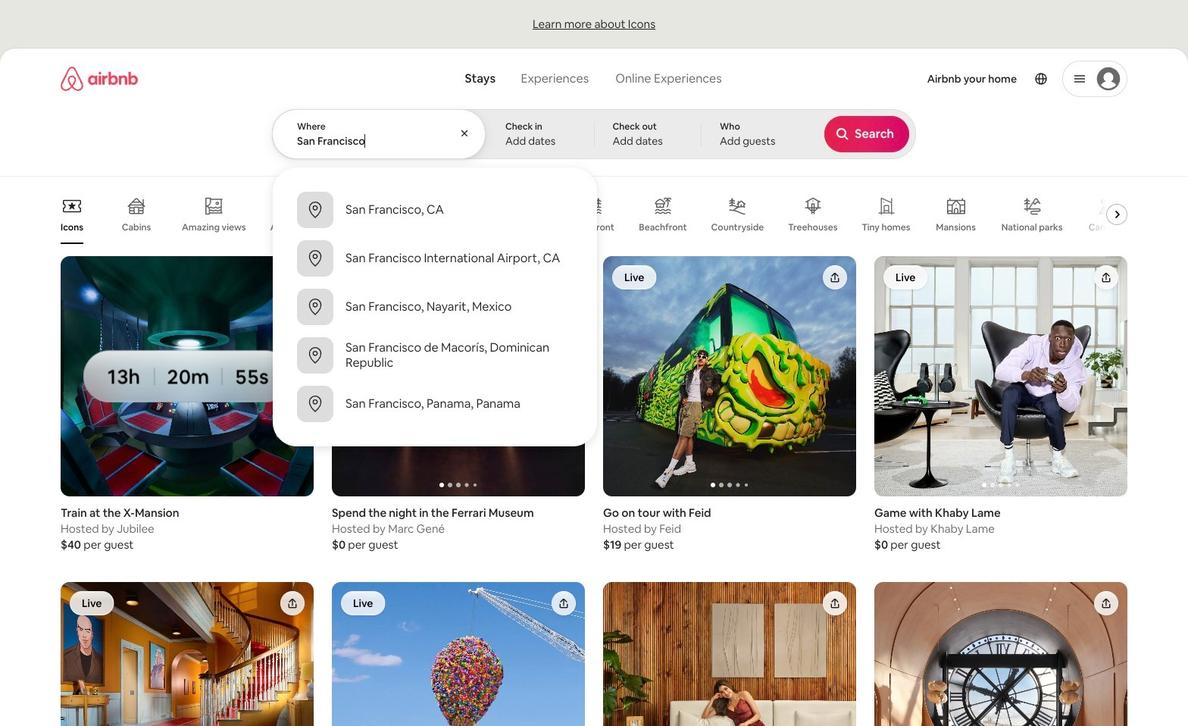 Task type: vqa. For each thing, say whether or not it's contained in the screenshot.
bed on the bottom left of the page
no



Task type: locate. For each thing, give the bounding box(es) containing it.
3 option from the top
[[285, 283, 585, 331]]

what can we help you find? tab list
[[453, 62, 602, 95]]

None search field
[[272, 49, 916, 446]]

4 option from the top
[[285, 331, 585, 380]]

group
[[61, 185, 1134, 244], [61, 256, 314, 497], [332, 256, 585, 497], [603, 256, 856, 497], [875, 256, 1128, 497], [61, 582, 314, 726], [332, 582, 585, 726], [603, 582, 856, 726], [875, 582, 1128, 726]]

5 option from the top
[[285, 380, 585, 428]]

profile element
[[746, 49, 1128, 109]]

option
[[285, 186, 585, 234], [285, 234, 585, 283], [285, 283, 585, 331], [285, 331, 585, 380], [285, 380, 585, 428]]

1 option from the top
[[285, 186, 585, 234]]



Task type: describe. For each thing, give the bounding box(es) containing it.
Search destinations search field
[[297, 134, 462, 148]]

search suggestions list box
[[285, 186, 585, 428]]

2 option from the top
[[285, 234, 585, 283]]



